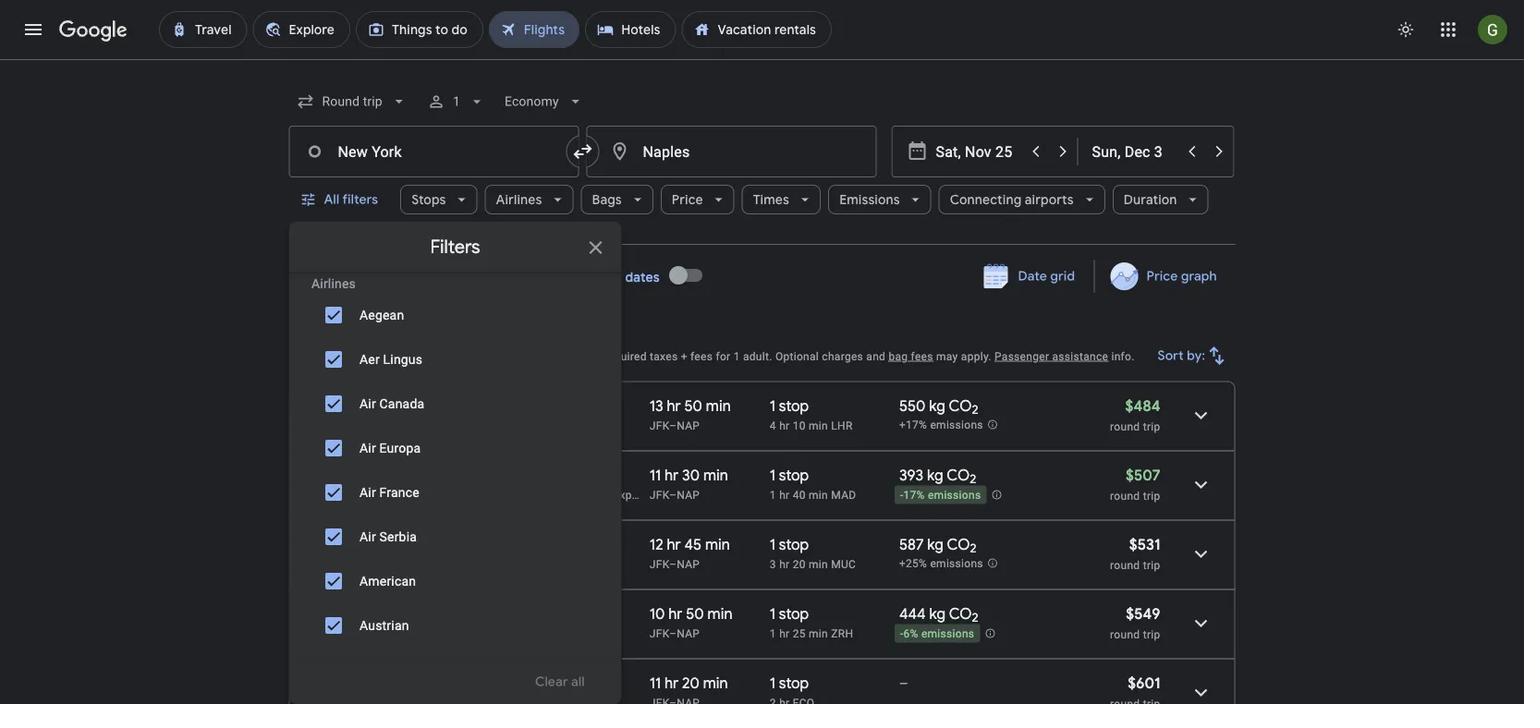 Task type: vqa. For each thing, say whether or not it's contained in the screenshot.
right "15" button
no



Task type: locate. For each thing, give the bounding box(es) containing it.
11 inside the 11 hr 30 min jfk – nap
[[650, 466, 661, 485]]

stop inside the '1 stop 3 hr 20 min muc'
[[779, 535, 809, 554]]

round down 507 us dollars 'text box'
[[1111, 490, 1140, 503]]

fees
[[691, 350, 713, 363], [911, 350, 934, 363]]

0 vertical spatial -
[[900, 489, 904, 502]]

main menu image
[[22, 18, 44, 41]]

min right 40
[[809, 489, 828, 502]]

1 vertical spatial 11
[[650, 674, 661, 693]]

ranked based on price and convenience
[[289, 350, 497, 363]]

0 horizontal spatial airlines
[[311, 276, 356, 291]]

11 for 11 hr 20 min
[[650, 674, 661, 693]]

1 horizontal spatial iberia
[[581, 489, 610, 502]]

1 stop flight. element up '4'
[[770, 397, 809, 418]]

kg inside 550 kg co 2
[[930, 397, 946, 416]]

–
[[670, 419, 677, 432], [670, 489, 677, 502], [670, 558, 677, 571], [670, 627, 677, 640], [900, 674, 909, 693]]

price graph
[[1147, 268, 1217, 285]]

17%
[[904, 489, 925, 502]]

– down total duration 10 hr 50 min. element
[[670, 627, 677, 640]]

nap for 10
[[677, 627, 700, 640]]

air france
[[359, 485, 419, 500]]

0 horizontal spatial 3
[[510, 270, 518, 286]]

air for air canada
[[359, 396, 376, 411]]

trip down 549 us dollars text box
[[1143, 628, 1161, 641]]

2 11 from the top
[[650, 674, 661, 693]]

stop up layover (1 of 1) is a 4 hr 10 min layover at heathrow airport in london. element
[[779, 397, 809, 416]]

bags
[[592, 191, 622, 208]]

50 inside 13 hr 50 min jfk – nap
[[685, 397, 703, 416]]

4 air from the top
[[359, 529, 376, 545]]

nap inside 13 hr 50 min jfk – nap
[[677, 419, 700, 432]]

13
[[650, 397, 664, 416]]

12
[[650, 535, 664, 554]]

5 stop from the top
[[779, 674, 809, 693]]

france
[[379, 485, 419, 500]]

3 inside the '1 stop 3 hr 20 min muc'
[[770, 558, 777, 571]]

jfk down total duration 10 hr 50 min. element
[[650, 627, 670, 640]]

min inside 1 stop 4 hr 10 min lhr
[[809, 419, 828, 432]]

3 round from the top
[[1111, 559, 1140, 572]]

jfk inside 13 hr 50 min jfk – nap
[[650, 419, 670, 432]]

serbia
[[379, 529, 417, 545]]

nap down total duration 13 hr 50 min. element
[[677, 419, 700, 432]]

jfk down 12
[[650, 558, 670, 571]]

1 inside the '1 stop 3 hr 20 min muc'
[[770, 535, 776, 554]]

2 up +17% emissions
[[972, 402, 979, 418]]

nap down 45
[[677, 558, 700, 571]]

stop up 40
[[779, 466, 809, 485]]

0 vertical spatial 20
[[793, 558, 806, 571]]

stop for 1 stop 4 hr 10 min lhr
[[779, 397, 809, 416]]

50
[[685, 397, 703, 416], [686, 605, 704, 624]]

4 round from the top
[[1111, 628, 1140, 641]]

hr down 10 hr 50 min jfk – nap on the left bottom
[[665, 674, 679, 693]]

nap down 30
[[677, 489, 700, 502]]

50 for 13
[[685, 397, 703, 416]]

co up the -17% emissions
[[947, 466, 970, 485]]

round inside $531 round trip
[[1111, 559, 1140, 572]]

austrian
[[359, 618, 409, 633]]

2 inside the 393 kg co 2
[[970, 472, 977, 487]]

587 kg co 2
[[900, 535, 977, 557]]

hr down the 12 hr 45 min jfk – nap
[[669, 605, 683, 624]]

round down 549 us dollars text box
[[1111, 628, 1140, 641]]

min right "25"
[[809, 627, 828, 640]]

min inside the '1 stop 3 hr 20 min muc'
[[809, 558, 828, 571]]

trip inside $507 round trip
[[1143, 490, 1161, 503]]

aer lingus
[[359, 352, 422, 367]]

+
[[681, 350, 688, 363]]

0 vertical spatial 10
[[793, 419, 806, 432]]

2 up -6% emissions
[[972, 610, 979, 626]]

min inside total duration 11 hr 20 min. element
[[703, 674, 728, 693]]

min down 10 hr 50 min jfk – nap on the left bottom
[[703, 674, 728, 693]]

kg inside the 393 kg co 2
[[927, 466, 944, 485]]

jfk for 13
[[650, 419, 670, 432]]

round inside $507 round trip
[[1111, 490, 1140, 503]]

Departure time: 8:40 PM. text field
[[375, 466, 430, 485]]

nap
[[677, 419, 700, 432], [677, 489, 700, 502], [677, 558, 700, 571], [677, 627, 700, 640]]

co for 587
[[947, 535, 970, 554]]

40
[[793, 489, 806, 502]]

10:30 pm
[[375, 397, 437, 416]]

price graph button
[[1099, 260, 1232, 293]]

assistance
[[1053, 350, 1109, 363]]

stop for 1 stop 1 hr 25 min zrh
[[779, 605, 809, 624]]

emissions
[[931, 419, 984, 432], [928, 489, 981, 502], [931, 558, 984, 571], [922, 628, 975, 641]]

1 stop flight. element up 40
[[770, 466, 809, 488]]

5 1 stop flight. element from the top
[[770, 674, 809, 696]]

iberia down 8:40 pm
[[375, 489, 404, 502]]

2 nap from the top
[[677, 489, 700, 502]]

kg for 444
[[930, 605, 946, 624]]

3 air from the top
[[359, 485, 376, 500]]

2 trip from the top
[[1143, 490, 1161, 503]]

1 stop from the top
[[779, 397, 809, 416]]

0 vertical spatial airlines
[[496, 191, 542, 208]]

30
[[682, 466, 700, 485]]

4 jfk from the top
[[650, 627, 670, 640]]

0 horizontal spatial and
[[410, 350, 429, 363]]

4 trip from the top
[[1143, 628, 1161, 641]]

min down the 12 hr 45 min jfk – nap
[[708, 605, 733, 624]]

hr right '4'
[[780, 419, 790, 432]]

hr left 40
[[780, 489, 790, 502]]

3 stop from the top
[[779, 535, 809, 554]]

operated by iberia express
[[516, 489, 654, 502]]

trip down 507 us dollars 'text box'
[[1143, 490, 1161, 503]]

3 for 25 – dec
[[510, 270, 518, 286]]

1 stop flight. element for 10 hr 50 min
[[770, 605, 809, 626]]

fees right the 'bag'
[[911, 350, 934, 363]]

10 right '4'
[[793, 419, 806, 432]]

co for 393
[[947, 466, 970, 485]]

filters
[[430, 235, 480, 258]]

hr inside the 12 hr 45 min jfk – nap
[[667, 535, 681, 554]]

1 vertical spatial price
[[1147, 268, 1178, 285]]

and right price
[[410, 350, 429, 363]]

549 US dollars text field
[[1126, 605, 1161, 624]]

co inside 587 kg co 2
[[947, 535, 970, 554]]

connecting airports button
[[939, 178, 1106, 222]]

round down the $484
[[1111, 420, 1140, 433]]

2
[[972, 402, 979, 418], [970, 472, 977, 487], [970, 541, 977, 557], [972, 610, 979, 626]]

2 inside "444 kg co 2"
[[972, 610, 979, 626]]

11 up express
[[650, 466, 661, 485]]

1 1 stop flight. element from the top
[[770, 397, 809, 418]]

3 right 25 – dec
[[510, 270, 518, 286]]

11 down 10 hr 50 min jfk – nap on the left bottom
[[650, 674, 661, 693]]

20 left muc
[[793, 558, 806, 571]]

round inside the $484 round trip
[[1111, 420, 1140, 433]]

1 trip from the top
[[1143, 420, 1161, 433]]

air left canada
[[359, 396, 376, 411]]

air left serbia
[[359, 529, 376, 545]]

2 stop from the top
[[779, 466, 809, 485]]

1 11 from the top
[[650, 466, 661, 485]]

Departure time: 9:00 PM. text field
[[375, 605, 431, 624]]

50 down the 12 hr 45 min jfk – nap
[[686, 605, 704, 624]]

4 stop from the top
[[779, 605, 809, 624]]

round for $484
[[1111, 420, 1140, 433]]

hr right 12
[[667, 535, 681, 554]]

+17% emissions
[[900, 419, 984, 432]]

45
[[685, 535, 702, 554]]

air left europa
[[359, 441, 376, 456]]

find the best price region
[[289, 253, 1236, 308]]

airports
[[1025, 191, 1074, 208]]

trip inside $531 round trip
[[1143, 559, 1161, 572]]

kg for 587
[[928, 535, 944, 554]]

nap for 12
[[677, 558, 700, 571]]

nap for 13
[[677, 419, 700, 432]]

jfk down 13
[[650, 419, 670, 432]]

trip for $531
[[1143, 559, 1161, 572]]

trip inside the $484 round trip
[[1143, 420, 1161, 433]]

and left the 'bag'
[[867, 350, 886, 363]]

nov
[[427, 270, 452, 286]]

co up +25% emissions
[[947, 535, 970, 554]]

jfk for 12
[[650, 558, 670, 571]]

air europa
[[359, 441, 421, 456]]

co inside "444 kg co 2"
[[949, 605, 972, 624]]

1 - from the top
[[900, 489, 904, 502]]

hr right 13
[[667, 397, 681, 416]]

4 nap from the top
[[677, 627, 700, 640]]

nap inside the 12 hr 45 min jfk – nap
[[677, 558, 700, 571]]

2 up the -17% emissions
[[970, 472, 977, 487]]

trip down $531 on the bottom right of the page
[[1143, 559, 1161, 572]]

2 round from the top
[[1111, 490, 1140, 503]]

– inside the 11 hr 30 min jfk – nap
[[670, 489, 677, 502]]

stop down "25"
[[779, 674, 809, 693]]

nap inside the 11 hr 30 min jfk – nap
[[677, 489, 700, 502]]

0 vertical spatial 11
[[650, 466, 661, 485]]

2 inside 550 kg co 2
[[972, 402, 979, 418]]

20 down 10 hr 50 min jfk – nap on the left bottom
[[682, 674, 700, 693]]

and
[[410, 350, 429, 363], [867, 350, 886, 363]]

2 - from the top
[[900, 628, 904, 641]]

min inside 1 stop 1 hr 25 min zrh
[[809, 627, 828, 640]]

– down total duration 13 hr 50 min. element
[[670, 419, 677, 432]]

0 vertical spatial 50
[[685, 397, 703, 416]]

air for air serbia
[[359, 529, 376, 545]]

hr
[[667, 397, 681, 416], [780, 419, 790, 432], [665, 466, 679, 485], [780, 489, 790, 502], [667, 535, 681, 554], [780, 558, 790, 571], [669, 605, 683, 624], [780, 627, 790, 640], [665, 674, 679, 693]]

1 horizontal spatial 20
[[793, 558, 806, 571]]

stop
[[779, 397, 809, 416], [779, 466, 809, 485], [779, 535, 809, 554], [779, 605, 809, 624], [779, 674, 809, 693]]

– inside 13 hr 50 min jfk – nap
[[670, 419, 677, 432]]

Departure time: 5:30 PM. text field
[[375, 535, 429, 554]]

airlines right stops popup button at the left top of page
[[496, 191, 542, 208]]

– inside the 12 hr 45 min jfk – nap
[[670, 558, 677, 571]]

trip inside "$549 round trip"
[[1143, 628, 1161, 641]]

price left graph
[[1147, 268, 1178, 285]]

1 stop flight. element down 40
[[770, 535, 809, 557]]

50 inside 10 hr 50 min jfk – nap
[[686, 605, 704, 624]]

price right bags popup button
[[672, 191, 703, 208]]

6%
[[904, 628, 919, 641]]

air left france
[[359, 485, 376, 500]]

hr inside 1 stop 1 hr 40 min mad
[[780, 489, 790, 502]]

1 for 1 stop 1 hr 25 min zrh
[[770, 605, 776, 624]]

round for $531
[[1111, 559, 1140, 572]]

2 inside 587 kg co 2
[[970, 541, 977, 557]]

None text field
[[587, 126, 877, 178]]

1 inside popup button
[[453, 94, 460, 109]]

1 stop flight. element for 11 hr 30 min
[[770, 466, 809, 488]]

co inside the 393 kg co 2
[[947, 466, 970, 485]]

$549 round trip
[[1111, 605, 1161, 641]]

co up -6% emissions
[[949, 605, 972, 624]]

jfk inside the 11 hr 30 min jfk – nap
[[650, 489, 670, 502]]

round inside "$549 round trip"
[[1111, 628, 1140, 641]]

1 horizontal spatial fees
[[911, 350, 934, 363]]

1 inside 1 stop 4 hr 10 min lhr
[[770, 397, 776, 416]]

9:00 pm
[[375, 605, 431, 624]]

2 for 550
[[972, 402, 979, 418]]

1 horizontal spatial 10
[[793, 419, 806, 432]]

price inside button
[[1147, 268, 1178, 285]]

jfk inside the 12 hr 45 min jfk – nap
[[650, 558, 670, 571]]

trip down the $484
[[1143, 420, 1161, 433]]

3 1 stop flight. element from the top
[[770, 535, 809, 557]]

total duration 10 hr 50 min. element
[[650, 605, 770, 626]]

best
[[289, 322, 327, 345]]

airlines
[[496, 191, 542, 208], [311, 276, 356, 291]]

loading results progress bar
[[0, 59, 1525, 63]]

stop up 'layover (1 of 1) is a 3 hr 20 min layover at munich international airport in munich.' element
[[779, 535, 809, 554]]

stop inside 1 stop 4 hr 10 min lhr
[[779, 397, 809, 416]]

0 horizontal spatial 10
[[650, 605, 665, 624]]

1 horizontal spatial price
[[1147, 268, 1178, 285]]

price inside popup button
[[672, 191, 703, 208]]

1 vertical spatial -
[[900, 628, 904, 641]]

4 1 stop flight. element from the top
[[770, 605, 809, 626]]

3 trip from the top
[[1143, 559, 1161, 572]]

duration
[[1124, 191, 1178, 208]]

emissions down the 393 kg co 2 at the right of page
[[928, 489, 981, 502]]

convenience
[[432, 350, 497, 363]]

507 US dollars text field
[[1126, 466, 1161, 485]]

hr inside 10 hr 50 min jfk – nap
[[669, 605, 683, 624]]

None text field
[[289, 126, 579, 178]]

flight details. leaves john f. kennedy international airport at 10:30 pm on saturday, november 25 and arrives at naples international airport at 6:20 pm on sunday, november 26. image
[[1179, 393, 1224, 438]]

0 horizontal spatial price
[[672, 191, 703, 208]]

total duration 12 hr 45 min. element
[[650, 535, 770, 557]]

0 vertical spatial 3
[[510, 270, 518, 286]]

zrh
[[831, 627, 854, 640]]

hr left muc
[[780, 558, 790, 571]]

2 jfk from the top
[[650, 489, 670, 502]]

9:00 pm swiss
[[375, 605, 431, 640]]

$507
[[1126, 466, 1161, 485]]

11
[[650, 466, 661, 485], [650, 674, 661, 693]]

3
[[510, 270, 518, 286], [770, 558, 777, 571]]

round for $549
[[1111, 628, 1140, 641]]

air for air europa
[[359, 441, 376, 456]]

None search field
[[289, 55, 1236, 705]]

co inside 550 kg co 2
[[949, 397, 972, 416]]

stop inside 1 stop 1 hr 40 min mad
[[779, 466, 809, 485]]

nap for 11
[[677, 489, 700, 502]]

co up +17% emissions
[[949, 397, 972, 416]]

flight details. leaves john f. kennedy international airport at 8:40 pm on saturday, november 25 and arrives at naples international airport at 2:10 pm on sunday, november 26. image
[[1179, 463, 1224, 507]]

hr left 30
[[665, 466, 679, 485]]

3 down total duration 12 hr 45 min. element on the bottom
[[770, 558, 777, 571]]

3 jfk from the top
[[650, 558, 670, 571]]

10 down the 12 hr 45 min jfk – nap
[[650, 605, 665, 624]]

swiss
[[375, 627, 409, 640]]

co
[[949, 397, 972, 416], [947, 466, 970, 485], [947, 535, 970, 554], [949, 605, 972, 624]]

jfk up 12
[[650, 489, 670, 502]]

stops button
[[401, 178, 478, 222]]

– for 11
[[670, 489, 677, 502]]

1 horizontal spatial airlines
[[496, 191, 542, 208]]

layover (1 of 1) is a 3 hr 20 min layover at munich international airport in munich. element
[[770, 557, 890, 572]]

min left muc
[[809, 558, 828, 571]]

1 air from the top
[[359, 396, 376, 411]]

jfk for 10
[[650, 627, 670, 640]]

all filters
[[324, 191, 378, 208]]

min right 30
[[704, 466, 728, 485]]

$549
[[1126, 605, 1161, 624]]

1 vertical spatial 10
[[650, 605, 665, 624]]

0 horizontal spatial 20
[[682, 674, 700, 693]]

– down total duration 12 hr 45 min. element on the bottom
[[670, 558, 677, 571]]

connecting airports
[[950, 191, 1074, 208]]

kg up -6% emissions
[[930, 605, 946, 624]]

jfk for 11
[[650, 489, 670, 502]]

50 right 13
[[685, 397, 703, 416]]

kg up +25% emissions
[[928, 535, 944, 554]]

kg up +17% emissions
[[930, 397, 946, 416]]

airlines left 'prices' at the left top of page
[[311, 276, 356, 291]]

601 US dollars text field
[[1128, 674, 1161, 693]]

kg inside 587 kg co 2
[[928, 535, 944, 554]]

1 round from the top
[[1111, 420, 1140, 433]]

1 stop 1 hr 25 min zrh
[[770, 605, 854, 640]]

0 horizontal spatial fees
[[691, 350, 713, 363]]

1 horizontal spatial and
[[867, 350, 886, 363]]

lhr
[[831, 419, 853, 432]]

- down 444
[[900, 628, 904, 641]]

2 air from the top
[[359, 441, 376, 456]]

flight details. leaves john f. kennedy international airport at 9:00 pm on saturday, november 25 and arrives at naples international airport at 1:50 pm on sunday, november 26. image
[[1179, 601, 1224, 646]]

2 up +25% emissions
[[970, 541, 977, 557]]

min left lhr
[[809, 419, 828, 432]]

1 vertical spatial 20
[[682, 674, 700, 693]]

aer
[[359, 352, 379, 367]]

20
[[793, 558, 806, 571], [682, 674, 700, 693]]

$484
[[1126, 397, 1161, 416]]

kg up the -17% emissions
[[927, 466, 944, 485]]

0 vertical spatial price
[[672, 191, 703, 208]]

nap inside 10 hr 50 min jfk – nap
[[677, 627, 700, 640]]

min right 45
[[705, 535, 730, 554]]

– for 12
[[670, 558, 677, 571]]

3 nap from the top
[[677, 558, 700, 571]]

– right express
[[670, 489, 677, 502]]

$484 round trip
[[1111, 397, 1161, 433]]

any
[[598, 270, 622, 286]]

kg for 550
[[930, 397, 946, 416]]

None field
[[289, 85, 416, 118], [497, 85, 592, 118], [289, 85, 416, 118], [497, 85, 592, 118]]

include
[[564, 350, 601, 363]]

3 inside find the best price region
[[510, 270, 518, 286]]

1 vertical spatial 3
[[770, 558, 777, 571]]

round down $531 on the bottom right of the page
[[1111, 559, 1140, 572]]

min down for on the left of the page
[[706, 397, 731, 416]]

1 stop flight. element down "25"
[[770, 674, 809, 696]]

nap down total duration 10 hr 50 min. element
[[677, 627, 700, 640]]

1 jfk from the top
[[650, 419, 670, 432]]

air canada
[[359, 396, 424, 411]]

1 for 1 stop
[[770, 674, 776, 693]]

stop inside 1 stop 1 hr 25 min zrh
[[779, 605, 809, 624]]

2 1 stop flight. element from the top
[[770, 466, 809, 488]]

fees right +
[[691, 350, 713, 363]]

by:
[[1188, 348, 1206, 364]]

jfk inside 10 hr 50 min jfk – nap
[[650, 627, 670, 640]]

kg inside "444 kg co 2"
[[930, 605, 946, 624]]

– for 13
[[670, 419, 677, 432]]

1 stop flight. element up "25"
[[770, 605, 809, 626]]

0 horizontal spatial iberia
[[375, 489, 404, 502]]

1 stop flight. element
[[770, 397, 809, 418], [770, 466, 809, 488], [770, 535, 809, 557], [770, 605, 809, 626], [770, 674, 809, 696]]

1 nap from the top
[[677, 419, 700, 432]]

1 vertical spatial 50
[[686, 605, 704, 624]]

– inside 10 hr 50 min jfk – nap
[[670, 627, 677, 640]]

british airways only image
[[526, 648, 600, 693]]

hr left "25"
[[780, 627, 790, 640]]

stop up "25"
[[779, 605, 809, 624]]

2 for 587
[[970, 541, 977, 557]]

iberia right the by
[[581, 489, 610, 502]]

- down 393
[[900, 489, 904, 502]]

taxes
[[650, 350, 678, 363]]

by
[[566, 489, 578, 502]]

1 horizontal spatial 3
[[770, 558, 777, 571]]



Task type: describe. For each thing, give the bounding box(es) containing it.
emissions
[[840, 191, 900, 208]]

2 for 444
[[972, 610, 979, 626]]

hr inside 1 stop 4 hr 10 min lhr
[[780, 419, 790, 432]]

price for price graph
[[1147, 268, 1178, 285]]

dates
[[625, 270, 660, 286]]

stop for 1 stop 3 hr 20 min muc
[[779, 535, 809, 554]]

393
[[900, 466, 924, 485]]

flights
[[420, 322, 474, 345]]

hr inside the '1 stop 3 hr 20 min muc'
[[780, 558, 790, 571]]

2 for 393
[[970, 472, 977, 487]]

4
[[770, 419, 777, 432]]

none text field inside search field
[[587, 126, 877, 178]]

-6% emissions
[[900, 628, 975, 641]]

bags button
[[581, 178, 654, 222]]

Departure text field
[[936, 127, 1021, 177]]

50 for 10
[[686, 605, 704, 624]]

finnair
[[470, 489, 505, 502]]

layover (1 of 1) is a 1 hr 25 min layover at zurich airport in zürich. element
[[770, 626, 890, 641]]

min inside the 11 hr 30 min jfk – nap
[[704, 466, 728, 485]]

5:30 pm
[[375, 535, 429, 554]]

sort by:
[[1158, 348, 1206, 364]]

1 vertical spatial airlines
[[311, 276, 356, 291]]

trip for $507
[[1143, 490, 1161, 503]]

- for 444
[[900, 628, 904, 641]]

1 for 1 stop 4 hr 10 min lhr
[[770, 397, 776, 416]]

total duration 11 hr 30 min. element
[[650, 466, 770, 488]]

– for 10
[[670, 627, 677, 640]]

grid
[[1051, 268, 1076, 285]]

1 for 1
[[453, 94, 460, 109]]

hr inside 13 hr 50 min jfk – nap
[[667, 397, 681, 416]]

hr inside 1 stop 1 hr 25 min zrh
[[780, 627, 790, 640]]

date grid
[[1019, 268, 1076, 285]]

prices
[[357, 270, 396, 286]]

prices include required taxes + fees for 1 adult. optional charges and bag fees may apply. passenger assistance
[[528, 350, 1109, 363]]

+25%
[[900, 558, 928, 571]]

round for $507
[[1111, 490, 1140, 503]]

date
[[1019, 268, 1048, 285]]

track prices
[[320, 270, 396, 286]]

emissions button
[[829, 178, 932, 222]]

based
[[330, 350, 362, 363]]

13 hr 50 min jfk – nap
[[650, 397, 731, 432]]

min inside 10 hr 50 min jfk – nap
[[708, 605, 733, 624]]

1 for 1 stop 1 hr 40 min mad
[[770, 466, 776, 485]]

emissions down "444 kg co 2"
[[922, 628, 975, 641]]

canada
[[379, 396, 424, 411]]

emissions down 587 kg co 2 in the right bottom of the page
[[931, 558, 984, 571]]

co for 550
[[949, 397, 972, 416]]

layover (1 of 1) is a 1 hr 40 min layover at adolfo suárez madrid–barajas airport in madrid. element
[[770, 488, 890, 503]]

484 US dollars text field
[[1126, 397, 1161, 416]]

prices
[[528, 350, 561, 363]]

optional
[[776, 350, 819, 363]]

europa
[[379, 441, 421, 456]]

Departure time: 10:30 PM. text field
[[375, 397, 437, 416]]

flight details. leaves john f. kennedy international airport at 5:30 pm on saturday, november 25 and arrives at naples international airport at 12:15 pm on sunday, november 26. image
[[1179, 532, 1224, 576]]

2 and from the left
[[867, 350, 886, 363]]

25 – dec
[[455, 270, 507, 286]]

co for 444
[[949, 605, 972, 624]]

11 hr 20 min
[[650, 674, 728, 693]]

layover (1 of 1) is a 4 hr 10 min layover at heathrow airport in london. element
[[770, 418, 890, 433]]

emissions down 550 kg co 2
[[931, 419, 984, 432]]

393 kg co 2
[[900, 466, 977, 487]]

required
[[604, 350, 647, 363]]

1 iberia from the left
[[375, 489, 404, 502]]

muc
[[831, 558, 856, 571]]

mad
[[831, 489, 857, 502]]

20 inside the '1 stop 3 hr 20 min muc'
[[793, 558, 806, 571]]

any dates
[[598, 270, 660, 286]]

airlines inside popup button
[[496, 191, 542, 208]]

444
[[900, 605, 926, 624]]

best departing flights
[[289, 322, 474, 345]]

10 inside 10 hr 50 min jfk – nap
[[650, 605, 665, 624]]

price
[[381, 350, 407, 363]]

1 stop flight. element for 13 hr 50 min
[[770, 397, 809, 418]]

sort by: button
[[1151, 334, 1236, 378]]

$601
[[1128, 674, 1161, 693]]

25
[[793, 627, 806, 640]]

filters
[[342, 191, 378, 208]]

change appearance image
[[1384, 7, 1429, 52]]

american, finnair
[[415, 489, 505, 502]]

531 US dollars text field
[[1130, 535, 1161, 554]]

trip for $549
[[1143, 628, 1161, 641]]

1 stop 3 hr 20 min muc
[[770, 535, 856, 571]]

stop for 1 stop
[[779, 674, 809, 693]]

3 for stop
[[770, 558, 777, 571]]

passenger
[[995, 350, 1050, 363]]

american,
[[415, 489, 467, 502]]

2 iberia from the left
[[581, 489, 610, 502]]

best departing flights main content
[[289, 253, 1236, 705]]

kg for 393
[[927, 466, 944, 485]]

total duration 11 hr 20 min. element
[[650, 674, 770, 696]]

1 for 1 stop 3 hr 20 min muc
[[770, 535, 776, 554]]

aegean
[[359, 307, 404, 323]]

adult.
[[743, 350, 773, 363]]

min inside the 12 hr 45 min jfk – nap
[[705, 535, 730, 554]]

1 stop flight. element for 12 hr 45 min
[[770, 535, 809, 557]]

price for price
[[672, 191, 703, 208]]

on
[[365, 350, 378, 363]]

$531
[[1130, 535, 1161, 554]]

none search field containing filters
[[289, 55, 1236, 705]]

graph
[[1181, 268, 1217, 285]]

sort
[[1158, 348, 1184, 364]]

$531 round trip
[[1111, 535, 1161, 572]]

air for air france
[[359, 485, 376, 500]]

track
[[320, 270, 354, 286]]

departing
[[332, 322, 416, 345]]

stop for 1 stop 1 hr 40 min mad
[[779, 466, 809, 485]]

bag
[[889, 350, 908, 363]]

trip for $484
[[1143, 420, 1161, 433]]

charges
[[822, 350, 864, 363]]

1 stop 1 hr 40 min mad
[[770, 466, 857, 502]]

air serbia
[[359, 529, 417, 545]]

– down 6%
[[900, 674, 909, 693]]

learn more about tracked prices image
[[400, 270, 416, 286]]

flight details. leaves john f. kennedy international airport at 9:00 pm on saturday, november 25 and arrives at naples international airport at 2:20 pm on sunday, november 26. image
[[1179, 671, 1224, 705]]

apply.
[[961, 350, 992, 363]]

for
[[716, 350, 731, 363]]

$507 round trip
[[1111, 466, 1161, 503]]

444 kg co 2
[[900, 605, 979, 626]]

11 hr 30 min jfk – nap
[[650, 466, 728, 502]]

- for 393
[[900, 489, 904, 502]]

total duration 13 hr 50 min. element
[[650, 397, 770, 418]]

bag fees button
[[889, 350, 934, 363]]

+25% emissions
[[900, 558, 984, 571]]

times
[[753, 191, 790, 208]]

all filters button
[[289, 178, 393, 222]]

11 for 11 hr 30 min jfk – nap
[[650, 466, 661, 485]]

min inside 1 stop 1 hr 40 min mad
[[809, 489, 828, 502]]

swap origin and destination. image
[[572, 141, 594, 163]]

lingus
[[383, 352, 422, 367]]

Return text field
[[1092, 127, 1177, 177]]

ranked
[[289, 350, 327, 363]]

1 fees from the left
[[691, 350, 713, 363]]

550
[[900, 397, 926, 416]]

1 and from the left
[[410, 350, 429, 363]]

close dialog image
[[585, 237, 607, 259]]

stops
[[412, 191, 446, 208]]

duration button
[[1113, 178, 1209, 222]]

10 inside 1 stop 4 hr 10 min lhr
[[793, 419, 806, 432]]

12 hr 45 min jfk – nap
[[650, 535, 730, 571]]

hr inside the 11 hr 30 min jfk – nap
[[665, 466, 679, 485]]

8:40 pm
[[375, 466, 430, 485]]

airlines button
[[485, 178, 574, 222]]

min inside 13 hr 50 min jfk – nap
[[706, 397, 731, 416]]

10 hr 50 min jfk – nap
[[650, 605, 733, 640]]

2 fees from the left
[[911, 350, 934, 363]]

1 stop
[[770, 674, 809, 693]]

passenger assistance button
[[995, 350, 1109, 363]]



